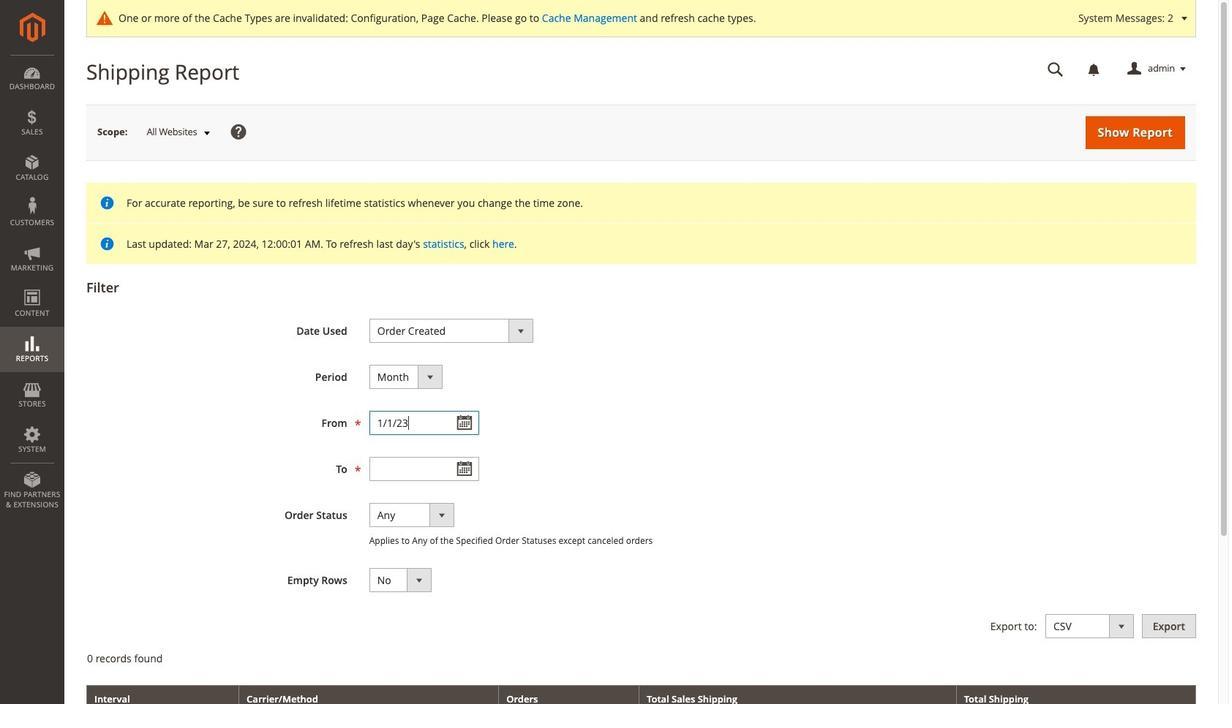Task type: describe. For each thing, give the bounding box(es) containing it.
magento admin panel image
[[19, 12, 45, 42]]



Task type: locate. For each thing, give the bounding box(es) containing it.
None text field
[[1038, 56, 1074, 82], [369, 457, 479, 482], [1038, 56, 1074, 82], [369, 457, 479, 482]]

menu bar
[[0, 55, 64, 518]]

None text field
[[369, 411, 479, 435]]



